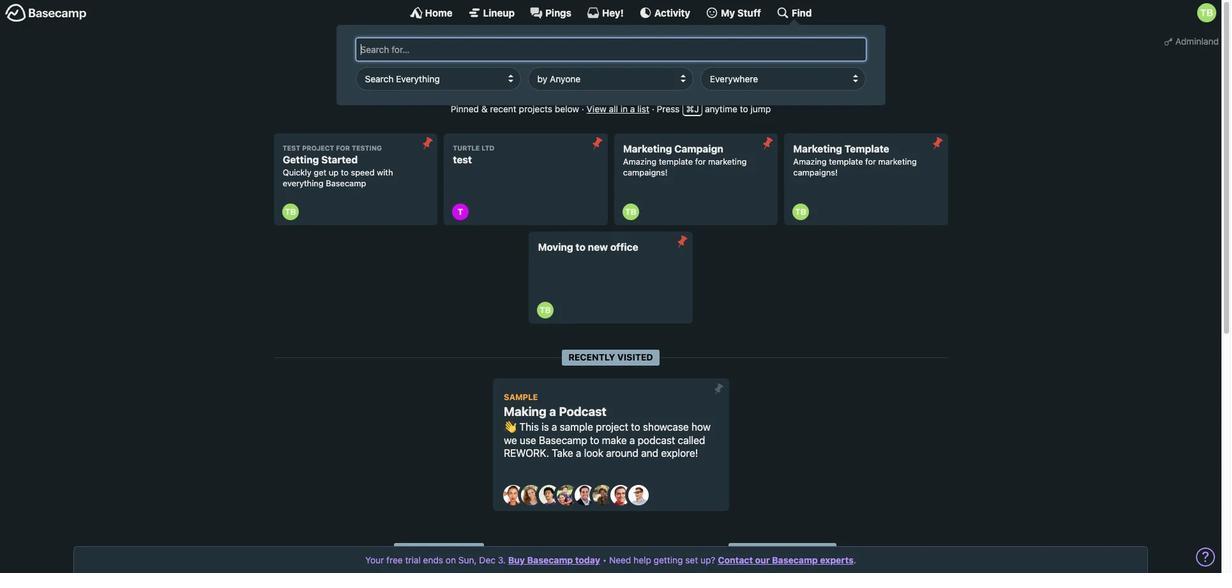 Task type: vqa. For each thing, say whether or not it's contained in the screenshot.
Fri
no



Task type: locate. For each thing, give the bounding box(es) containing it.
marketing down list
[[623, 143, 672, 154]]

1 marketing from the left
[[623, 143, 672, 154]]

marketing
[[708, 157, 747, 167], [879, 157, 917, 167]]

marketing for campaign
[[708, 157, 747, 167]]

1 vertical spatial project
[[596, 421, 628, 433]]

make a new project link
[[513, 66, 624, 93]]

amazing inside "marketing campaign amazing template for marketing campaigns!"
[[623, 157, 657, 167]]

project up make
[[596, 421, 628, 433]]

basecamp
[[326, 178, 366, 188], [539, 435, 587, 446], [527, 555, 573, 566], [772, 555, 818, 566]]

marketing
[[623, 143, 672, 154], [793, 143, 842, 154]]

showcase
[[643, 421, 689, 433]]

people
[[667, 74, 698, 85]]

basecamp up take
[[539, 435, 587, 446]]

2 marketing from the left
[[793, 143, 842, 154]]

your for your schedule
[[401, 545, 426, 556]]

amazing inside marketing template amazing template for marketing campaigns!
[[793, 157, 827, 167]]

1 horizontal spatial new
[[588, 242, 608, 253]]

to right up
[[341, 167, 349, 178]]

sample making a podcast 👋 this is a sample project to showcase how we use basecamp to make a podcast called rework. take a look around and explore!
[[504, 393, 711, 459]]

marketing left template
[[793, 143, 842, 154]]

in
[[621, 103, 628, 114]]

recently
[[569, 352, 615, 363]]

home link
[[410, 6, 453, 19]]

· right list
[[652, 103, 654, 114]]

a right in on the right
[[630, 103, 635, 114]]

moving to new office
[[538, 242, 638, 253]]

your left 'free'
[[365, 555, 384, 566]]

for up started
[[336, 144, 350, 152]]

a right making
[[549, 404, 556, 419]]

to inside test project for testing getting started quickly get up to speed with everything basecamp
[[341, 167, 349, 178]]

marketing inside "marketing campaign amazing template for marketing campaigns!"
[[708, 157, 747, 167]]

1 template from the left
[[659, 157, 693, 167]]

pings button
[[530, 6, 572, 19]]

a right the is on the left of the page
[[552, 421, 557, 433]]

for for marketing campaign
[[695, 157, 706, 167]]

marketing inside marketing template amazing template for marketing campaigns!
[[879, 157, 917, 167]]

explore!
[[661, 448, 698, 459]]

to up the podcast
[[631, 421, 640, 433]]

template
[[845, 143, 890, 154]]

tim burton image
[[282, 204, 299, 220]]

1 horizontal spatial your
[[401, 545, 426, 556]]

amazing for marketing campaign
[[623, 157, 657, 167]]

marketing down template
[[879, 157, 917, 167]]

find
[[792, 7, 812, 18]]

template down campaign
[[659, 157, 693, 167]]

to left jump
[[740, 103, 748, 114]]

for
[[336, 144, 350, 152], [695, 157, 706, 167], [865, 157, 876, 167]]

1 marketing from the left
[[708, 157, 747, 167]]

2 template from the left
[[829, 157, 863, 167]]

rework.
[[504, 448, 549, 459]]

project inside sample making a podcast 👋 this is a sample project to showcase how we use basecamp to make a podcast called rework. take a look around and explore!
[[596, 421, 628, 433]]

2 horizontal spatial your
[[736, 545, 761, 556]]

0 horizontal spatial amazing
[[623, 157, 657, 167]]

⌘
[[686, 103, 694, 114]]

your left on
[[401, 545, 426, 556]]

sample
[[560, 421, 593, 433]]

template inside "marketing campaign amazing template for marketing campaigns!"
[[659, 157, 693, 167]]

campaigns! inside "marketing campaign amazing template for marketing campaigns!"
[[623, 167, 668, 178]]

moving to new office link
[[529, 232, 693, 324]]

campaigns! inside marketing template amazing template for marketing campaigns!
[[793, 167, 838, 178]]

your right up?
[[736, 545, 761, 556]]

use
[[520, 435, 536, 446]]

anytime
[[705, 103, 738, 114]]

invite
[[639, 74, 664, 85]]

1 horizontal spatial for
[[695, 157, 706, 167]]

1 campaigns! from the left
[[623, 167, 668, 178]]

below
[[555, 103, 579, 114]]

for inside "marketing campaign amazing template for marketing campaigns!"
[[695, 157, 706, 167]]

1 horizontal spatial ·
[[652, 103, 654, 114]]

Search for… search field
[[355, 38, 866, 61]]

0 horizontal spatial campaigns!
[[623, 167, 668, 178]]

·
[[582, 103, 584, 114], [652, 103, 654, 114]]

test project for testing getting started quickly get up to speed with everything basecamp
[[283, 144, 393, 188]]

for inside test project for testing getting started quickly get up to speed with everything basecamp
[[336, 144, 350, 152]]

moving
[[538, 242, 573, 253]]

with
[[377, 167, 393, 178]]

started
[[321, 154, 358, 165]]

marketing down campaign
[[708, 157, 747, 167]]

marketing template amazing template for marketing campaigns!
[[793, 143, 917, 178]]

buy
[[508, 555, 525, 566]]

around
[[606, 448, 639, 459]]

this
[[519, 421, 539, 433]]

new left office
[[588, 242, 608, 253]]

project up view
[[581, 74, 614, 85]]

0 horizontal spatial for
[[336, 144, 350, 152]]

campaigns!
[[623, 167, 668, 178], [793, 167, 838, 178]]

· left view
[[582, 103, 584, 114]]

help
[[634, 555, 651, 566]]

0 horizontal spatial ·
[[582, 103, 584, 114]]

activity link
[[639, 6, 690, 19]]

0 horizontal spatial marketing
[[623, 143, 672, 154]]

1 horizontal spatial campaigns!
[[793, 167, 838, 178]]

look
[[584, 448, 604, 459]]

for down template
[[865, 157, 876, 167]]

basecamp down up
[[326, 178, 366, 188]]

marketing for marketing template
[[793, 143, 842, 154]]

on
[[446, 555, 456, 566]]

0 vertical spatial new
[[559, 74, 578, 85]]

a
[[551, 74, 557, 85], [630, 103, 635, 114], [549, 404, 556, 419], [552, 421, 557, 433], [630, 435, 635, 446], [576, 448, 581, 459]]

1 horizontal spatial marketing
[[879, 157, 917, 167]]

for inside marketing template amazing template for marketing campaigns!
[[865, 157, 876, 167]]

1 amazing from the left
[[623, 157, 657, 167]]

pings
[[545, 7, 572, 18]]

template down template
[[829, 157, 863, 167]]

how
[[692, 421, 711, 433]]

2 campaigns! from the left
[[793, 167, 838, 178]]

1 horizontal spatial template
[[829, 157, 863, 167]]

terry image
[[452, 204, 469, 220]]

need
[[609, 555, 631, 566]]

basecamp right buy
[[527, 555, 573, 566]]

dec
[[479, 555, 496, 566]]

•
[[603, 555, 607, 566]]

switch accounts image
[[5, 3, 87, 23]]

None submit
[[417, 133, 437, 154], [587, 133, 608, 154], [758, 133, 778, 154], [928, 133, 948, 154], [672, 232, 693, 252], [709, 379, 729, 399], [417, 133, 437, 154], [587, 133, 608, 154], [758, 133, 778, 154], [928, 133, 948, 154], [672, 232, 693, 252], [709, 379, 729, 399]]

new for office
[[588, 242, 608, 253]]

for down campaign
[[695, 157, 706, 167]]

template for template
[[829, 157, 863, 167]]

0 horizontal spatial template
[[659, 157, 693, 167]]

making
[[504, 404, 547, 419]]

1 vertical spatial new
[[588, 242, 608, 253]]

a up around
[[630, 435, 635, 446]]

recent
[[490, 103, 517, 114]]

tim burton image
[[1198, 3, 1217, 22], [622, 204, 639, 220], [793, 204, 809, 220], [537, 302, 554, 319]]

recently visited
[[569, 352, 653, 363]]

new up below
[[559, 74, 578, 85]]

1 horizontal spatial marketing
[[793, 143, 842, 154]]

free
[[386, 555, 403, 566]]

template inside marketing template amazing template for marketing campaigns!
[[829, 157, 863, 167]]

2 marketing from the left
[[879, 157, 917, 167]]

1 horizontal spatial amazing
[[793, 157, 827, 167]]

and
[[641, 448, 659, 459]]

campaigns! for marketing template
[[793, 167, 838, 178]]

0 horizontal spatial new
[[559, 74, 578, 85]]

⌘ j anytime to jump
[[686, 103, 771, 114]]

enterprises
[[592, 35, 687, 56]]

campaign
[[675, 143, 724, 154]]

0 horizontal spatial marketing
[[708, 157, 747, 167]]

rogue
[[534, 35, 588, 56]]

marketing inside "marketing campaign amazing template for marketing campaigns!"
[[623, 143, 672, 154]]

2 amazing from the left
[[793, 157, 827, 167]]

hey!
[[602, 7, 624, 18]]

is
[[542, 421, 549, 433]]

adminland link
[[1162, 32, 1222, 50]]

project
[[581, 74, 614, 85], [596, 421, 628, 433]]

get
[[314, 167, 326, 178]]

marketing inside marketing template amazing template for marketing campaigns!
[[793, 143, 842, 154]]

2 horizontal spatial for
[[865, 157, 876, 167]]

office
[[610, 242, 638, 253]]

new
[[559, 74, 578, 85], [588, 242, 608, 253]]



Task type: describe. For each thing, give the bounding box(es) containing it.
podcast
[[559, 404, 607, 419]]

basecamp right our
[[772, 555, 818, 566]]

activity
[[655, 7, 690, 18]]

getting
[[283, 154, 319, 165]]

your free trial ends on sun, dec  3. buy basecamp today • need help getting set up? contact our basecamp experts .
[[365, 555, 856, 566]]

1 · from the left
[[582, 103, 584, 114]]

we
[[504, 435, 517, 446]]

marketing for template
[[879, 157, 917, 167]]

assignments
[[763, 545, 830, 556]]

take
[[552, 448, 573, 459]]

to right the moving
[[576, 242, 586, 253]]

list
[[638, 103, 649, 114]]

called
[[678, 435, 705, 446]]

lineup link
[[468, 6, 515, 19]]

projects
[[519, 103, 552, 114]]

up
[[329, 167, 339, 178]]

testing
[[352, 144, 382, 152]]

our
[[755, 555, 770, 566]]

make a new project
[[524, 74, 614, 85]]

sample
[[504, 393, 538, 402]]

nicole katz image
[[592, 485, 613, 506]]

up?
[[701, 555, 716, 566]]

0 vertical spatial project
[[581, 74, 614, 85]]

cheryl walters image
[[521, 485, 541, 506]]

your schedule
[[401, 545, 477, 556]]

main element
[[0, 0, 1222, 105]]

steve marsh image
[[610, 485, 631, 506]]

amazing for marketing template
[[793, 157, 827, 167]]

jennifer young image
[[557, 485, 577, 506]]

pinned
[[451, 103, 479, 114]]

a right make
[[551, 74, 557, 85]]

rogue enterprises
[[534, 35, 687, 56]]

my
[[721, 7, 735, 18]]

speed
[[351, 167, 375, 178]]

.
[[854, 555, 856, 566]]

a left "look"
[[576, 448, 581, 459]]

josh fiske image
[[574, 485, 595, 506]]

jared davis image
[[539, 485, 559, 506]]

make
[[524, 74, 548, 85]]

hey! button
[[587, 6, 624, 19]]

basecamp inside test project for testing getting started quickly get up to speed with everything basecamp
[[326, 178, 366, 188]]

turtle
[[453, 144, 480, 152]]

test
[[453, 154, 472, 165]]

ends
[[423, 555, 443, 566]]

pinned & recent projects below · view all in a list
[[451, 103, 649, 114]]

to up "look"
[[590, 435, 599, 446]]

your for your assignments
[[736, 545, 761, 556]]

for for marketing template
[[865, 157, 876, 167]]

basecamp inside sample making a podcast 👋 this is a sample project to showcase how we use basecamp to make a podcast called rework. take a look around and explore!
[[539, 435, 587, 446]]

view all in a list link
[[587, 103, 649, 114]]

experts
[[820, 555, 854, 566]]

victor cooper image
[[628, 485, 649, 506]]

contact our basecamp experts link
[[718, 555, 854, 566]]

3.
[[498, 555, 506, 566]]

campaigns! for marketing campaign
[[623, 167, 668, 178]]

j
[[694, 103, 699, 114]]

adminland
[[1176, 36, 1219, 47]]

view
[[587, 103, 607, 114]]

buy basecamp today link
[[508, 555, 600, 566]]

marketing for marketing campaign
[[623, 143, 672, 154]]

press
[[657, 103, 680, 114]]

your assignments
[[736, 545, 830, 556]]

2 · from the left
[[652, 103, 654, 114]]

set
[[685, 555, 698, 566]]

my stuff
[[721, 7, 761, 18]]

marketing campaign amazing template for marketing campaigns!
[[623, 143, 747, 178]]

all
[[609, 103, 618, 114]]

schedule
[[429, 545, 477, 556]]

home
[[425, 7, 453, 18]]

make
[[602, 435, 627, 446]]

jump
[[751, 103, 771, 114]]

today
[[575, 555, 600, 566]]

&
[[482, 103, 488, 114]]

lineup
[[483, 7, 515, 18]]

stuff
[[738, 7, 761, 18]]

my stuff button
[[706, 6, 761, 19]]

project
[[302, 144, 334, 152]]

visited
[[618, 352, 653, 363]]

contact
[[718, 555, 753, 566]]

podcast
[[638, 435, 675, 446]]

quickly
[[283, 167, 312, 178]]

0 horizontal spatial your
[[365, 555, 384, 566]]

invite people link
[[628, 66, 709, 93]]

invite people
[[639, 74, 698, 85]]

new for project
[[559, 74, 578, 85]]

sun,
[[458, 555, 477, 566]]

turtle ltd test
[[453, 144, 495, 165]]

annie bryan image
[[503, 485, 523, 506]]

tim burton image inside moving to new office link
[[537, 302, 554, 319]]

template for campaign
[[659, 157, 693, 167]]

find button
[[777, 6, 812, 19]]

trial
[[405, 555, 421, 566]]

ltd
[[482, 144, 495, 152]]

· press
[[652, 103, 680, 114]]



